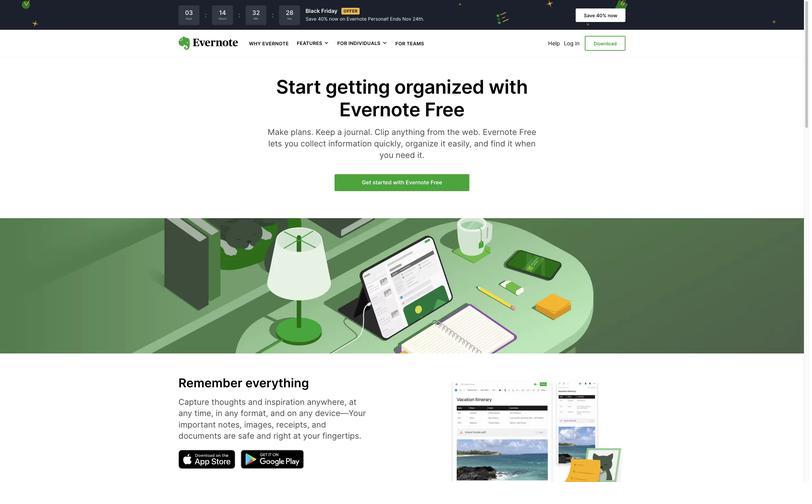 Task type: describe. For each thing, give the bounding box(es) containing it.
log in
[[564, 40, 580, 47]]

why
[[249, 41, 261, 46]]

anywhere,
[[307, 398, 347, 407]]

features button
[[297, 40, 329, 47]]

evernote down it.
[[406, 179, 429, 186]]

personal!
[[368, 16, 389, 22]]

now for save 40% now on evernote personal! ends nov 24th.
[[329, 16, 338, 22]]

1 horizontal spatial in
[[575, 40, 580, 47]]

images,
[[244, 420, 274, 430]]

14
[[219, 9, 226, 16]]

easily,
[[448, 139, 472, 149]]

why evernote link
[[249, 40, 289, 47]]

for individuals button
[[337, 40, 387, 47]]

receipts,
[[276, 420, 310, 430]]

28
[[286, 9, 294, 16]]

illustration of many devices using evernote image
[[0, 218, 804, 358]]

40% for save 40% now
[[596, 12, 607, 18]]

make plans. keep a journal. clip anything from the web. evernote free lets you collect information quickly, organize it easily, and find it when you need it.
[[268, 128, 536, 160]]

with inside start getting organized with evernote free
[[489, 76, 528, 99]]

remember everything
[[179, 376, 309, 391]]

start
[[276, 76, 321, 99]]

individuals
[[349, 40, 381, 46]]

1 vertical spatial you
[[380, 150, 394, 160]]

the
[[447, 128, 460, 137]]

organized
[[395, 76, 484, 99]]

nov
[[402, 16, 411, 22]]

ends
[[390, 16, 401, 22]]

for teams
[[396, 41, 424, 46]]

device—your
[[315, 409, 366, 419]]

14 hours
[[219, 9, 226, 20]]

journal.
[[344, 128, 372, 137]]

information
[[328, 139, 372, 149]]

evernote inside 'link'
[[262, 41, 289, 46]]

make
[[268, 128, 289, 137]]

0 vertical spatial you
[[284, 139, 298, 149]]

free inside start getting organized with evernote free
[[425, 98, 465, 121]]

a
[[338, 128, 342, 137]]

for for for teams
[[396, 41, 405, 46]]

important
[[179, 420, 216, 430]]

remember
[[179, 376, 242, 391]]

log in link
[[564, 40, 580, 47]]

download
[[594, 41, 617, 46]]

help
[[548, 40, 560, 47]]

time,
[[195, 409, 213, 419]]

32
[[252, 9, 260, 16]]

get started with evernote free
[[362, 179, 442, 186]]

when
[[515, 139, 536, 149]]

it.
[[417, 150, 425, 160]]

inspiration
[[265, 398, 305, 407]]

fingertips.
[[322, 432, 361, 442]]

save 40% now
[[584, 12, 618, 18]]

1 vertical spatial at
[[293, 432, 301, 442]]

offer
[[344, 8, 358, 13]]

are
[[224, 432, 236, 442]]

your
[[303, 432, 320, 442]]

28 sec
[[286, 9, 294, 20]]

organize
[[405, 139, 438, 149]]

getting
[[326, 76, 390, 99]]

plans.
[[291, 128, 314, 137]]

why evernote
[[249, 41, 289, 46]]

and down inspiration at the left
[[271, 409, 285, 419]]

quickly,
[[374, 139, 403, 149]]

get started with evernote free link
[[335, 175, 469, 191]]

40% for save 40% now on evernote personal! ends nov 24th.
[[318, 16, 328, 22]]

start getting organized with evernote free
[[276, 76, 528, 121]]

download link
[[585, 36, 626, 51]]

capture everything with evernote image
[[450, 377, 626, 483]]

evernote logo image
[[179, 37, 238, 50]]

min
[[254, 17, 258, 20]]

1 : from the left
[[205, 12, 207, 19]]

thoughts
[[212, 398, 246, 407]]

1 it from the left
[[441, 139, 446, 149]]

for teams link
[[396, 40, 424, 47]]



Task type: vqa. For each thing, say whether or not it's contained in the screenshot.
the leftmost by
no



Task type: locate. For each thing, give the bounding box(es) containing it.
:
[[205, 12, 207, 19], [239, 12, 240, 19], [272, 12, 274, 19]]

save down black
[[306, 16, 317, 22]]

2 horizontal spatial :
[[272, 12, 274, 19]]

32 min
[[252, 9, 260, 20]]

in inside capture thoughts and inspiration anywhere, at any time, in any format, and on any device—your important notes, images, receipts, and documents are safe and right at your fingertips.
[[216, 409, 222, 419]]

notes,
[[218, 420, 242, 430]]

in right the log
[[575, 40, 580, 47]]

1 vertical spatial on
[[287, 409, 297, 419]]

documents
[[179, 432, 221, 442]]

it down from
[[441, 139, 446, 149]]

it right the find
[[508, 139, 513, 149]]

on inside capture thoughts and inspiration anywhere, at any time, in any format, and on any device—your important notes, images, receipts, and documents are safe and right at your fingertips.
[[287, 409, 297, 419]]

and inside make plans. keep a journal. clip anything from the web. evernote free lets you collect information quickly, organize it easily, and find it when you need it.
[[474, 139, 489, 149]]

collect
[[301, 139, 326, 149]]

save for save 40% now
[[584, 12, 595, 18]]

capture
[[179, 398, 209, 407]]

and
[[474, 139, 489, 149], [248, 398, 263, 407], [271, 409, 285, 419], [312, 420, 326, 430], [257, 432, 271, 442]]

0 horizontal spatial you
[[284, 139, 298, 149]]

with
[[489, 76, 528, 99], [393, 179, 405, 186]]

: left 14 hours
[[205, 12, 207, 19]]

40%
[[596, 12, 607, 18], [318, 16, 328, 22]]

for left the teams
[[396, 41, 405, 46]]

1 horizontal spatial on
[[340, 16, 345, 22]]

keep
[[316, 128, 335, 137]]

0 vertical spatial with
[[489, 76, 528, 99]]

1 horizontal spatial now
[[608, 12, 618, 18]]

at up device—your
[[349, 398, 357, 407]]

evernote inside make plans. keep a journal. clip anything from the web. evernote free lets you collect information quickly, organize it easily, and find it when you need it.
[[483, 128, 517, 137]]

0 horizontal spatial save
[[306, 16, 317, 22]]

03
[[185, 9, 193, 16]]

1 vertical spatial free
[[519, 128, 536, 137]]

get
[[362, 179, 371, 186]]

sec
[[287, 17, 292, 20]]

now up the download link
[[608, 12, 618, 18]]

and up your
[[312, 420, 326, 430]]

0 vertical spatial in
[[575, 40, 580, 47]]

capture thoughts and inspiration anywhere, at any time, in any format, and on any device—your important notes, images, receipts, and documents are safe and right at your fingertips.
[[179, 398, 366, 442]]

teams
[[407, 41, 424, 46]]

format,
[[241, 409, 268, 419]]

for individuals
[[337, 40, 381, 46]]

1 vertical spatial in
[[216, 409, 222, 419]]

now
[[608, 12, 618, 18], [329, 16, 338, 22]]

save
[[584, 12, 595, 18], [306, 16, 317, 22]]

for for for individuals
[[337, 40, 347, 46]]

at down receipts,
[[293, 432, 301, 442]]

evernote down offer
[[347, 16, 367, 22]]

everything
[[245, 376, 309, 391]]

free inside make plans. keep a journal. clip anything from the web. evernote free lets you collect information quickly, organize it easily, and find it when you need it.
[[519, 128, 536, 137]]

find
[[491, 139, 505, 149]]

3 any from the left
[[299, 409, 313, 419]]

evernote up clip
[[340, 98, 420, 121]]

evernote
[[347, 16, 367, 22], [262, 41, 289, 46], [340, 98, 420, 121], [483, 128, 517, 137], [406, 179, 429, 186]]

and down web.
[[474, 139, 489, 149]]

0 horizontal spatial it
[[441, 139, 446, 149]]

1 horizontal spatial you
[[380, 150, 394, 160]]

0 horizontal spatial in
[[216, 409, 222, 419]]

need
[[396, 150, 415, 160]]

with inside get started with evernote free link
[[393, 179, 405, 186]]

log
[[564, 40, 574, 47]]

0 horizontal spatial any
[[179, 409, 192, 419]]

lets
[[268, 139, 282, 149]]

2 vertical spatial free
[[431, 179, 442, 186]]

1 any from the left
[[179, 409, 192, 419]]

1 vertical spatial with
[[393, 179, 405, 186]]

0 horizontal spatial 40%
[[318, 16, 328, 22]]

24th.
[[413, 16, 424, 22]]

you down quickly,
[[380, 150, 394, 160]]

save 40% now on evernote personal! ends nov 24th.
[[306, 16, 424, 22]]

03 days
[[185, 9, 193, 20]]

clip
[[375, 128, 389, 137]]

2 horizontal spatial any
[[299, 409, 313, 419]]

1 horizontal spatial save
[[584, 12, 595, 18]]

in down thoughts
[[216, 409, 222, 419]]

2 it from the left
[[508, 139, 513, 149]]

40% up the download link
[[596, 12, 607, 18]]

evernote up the find
[[483, 128, 517, 137]]

0 horizontal spatial now
[[329, 16, 338, 22]]

1 horizontal spatial at
[[349, 398, 357, 407]]

you
[[284, 139, 298, 149], [380, 150, 394, 160]]

evernote right why
[[262, 41, 289, 46]]

1 horizontal spatial :
[[239, 12, 240, 19]]

hours
[[219, 17, 226, 20]]

: left 32 min
[[239, 12, 240, 19]]

in
[[575, 40, 580, 47], [216, 409, 222, 419]]

started
[[373, 179, 392, 186]]

save 40% now link
[[576, 8, 626, 22]]

any up notes,
[[225, 409, 238, 419]]

3 : from the left
[[272, 12, 274, 19]]

save for save 40% now on evernote personal! ends nov 24th.
[[306, 16, 317, 22]]

: left "28 sec"
[[272, 12, 274, 19]]

and down 'images,' at left bottom
[[257, 432, 271, 442]]

0 horizontal spatial at
[[293, 432, 301, 442]]

help link
[[548, 40, 560, 47]]

now for save 40% now
[[608, 12, 618, 18]]

any
[[179, 409, 192, 419], [225, 409, 238, 419], [299, 409, 313, 419]]

from
[[427, 128, 445, 137]]

1 horizontal spatial it
[[508, 139, 513, 149]]

and up format,
[[248, 398, 263, 407]]

now down friday
[[329, 16, 338, 22]]

black friday
[[306, 8, 338, 14]]

for left individuals
[[337, 40, 347, 46]]

40% down black friday
[[318, 16, 328, 22]]

features
[[297, 40, 322, 46]]

any up receipts,
[[299, 409, 313, 419]]

2 any from the left
[[225, 409, 238, 419]]

1 horizontal spatial any
[[225, 409, 238, 419]]

0 vertical spatial free
[[425, 98, 465, 121]]

0 vertical spatial at
[[349, 398, 357, 407]]

1 horizontal spatial for
[[396, 41, 405, 46]]

on
[[340, 16, 345, 22], [287, 409, 297, 419]]

free
[[425, 98, 465, 121], [519, 128, 536, 137], [431, 179, 442, 186]]

for
[[337, 40, 347, 46], [396, 41, 405, 46]]

now inside save 40% now link
[[608, 12, 618, 18]]

any down "capture" on the left bottom of the page
[[179, 409, 192, 419]]

1 horizontal spatial 40%
[[596, 12, 607, 18]]

evernote inside start getting organized with evernote free
[[340, 98, 420, 121]]

2 : from the left
[[239, 12, 240, 19]]

on down offer
[[340, 16, 345, 22]]

0 horizontal spatial on
[[287, 409, 297, 419]]

0 horizontal spatial for
[[337, 40, 347, 46]]

you down plans. at the top left of page
[[284, 139, 298, 149]]

for inside button
[[337, 40, 347, 46]]

days
[[186, 17, 192, 20]]

0 horizontal spatial :
[[205, 12, 207, 19]]

save up the download link
[[584, 12, 595, 18]]

at
[[349, 398, 357, 407], [293, 432, 301, 442]]

anything
[[392, 128, 425, 137]]

it
[[441, 139, 446, 149], [508, 139, 513, 149]]

friday
[[321, 8, 338, 14]]

on up receipts,
[[287, 409, 297, 419]]

0 horizontal spatial with
[[393, 179, 405, 186]]

right
[[273, 432, 291, 442]]

black
[[306, 8, 320, 14]]

0 vertical spatial on
[[340, 16, 345, 22]]

safe
[[238, 432, 254, 442]]

web.
[[462, 128, 481, 137]]

1 horizontal spatial with
[[489, 76, 528, 99]]



